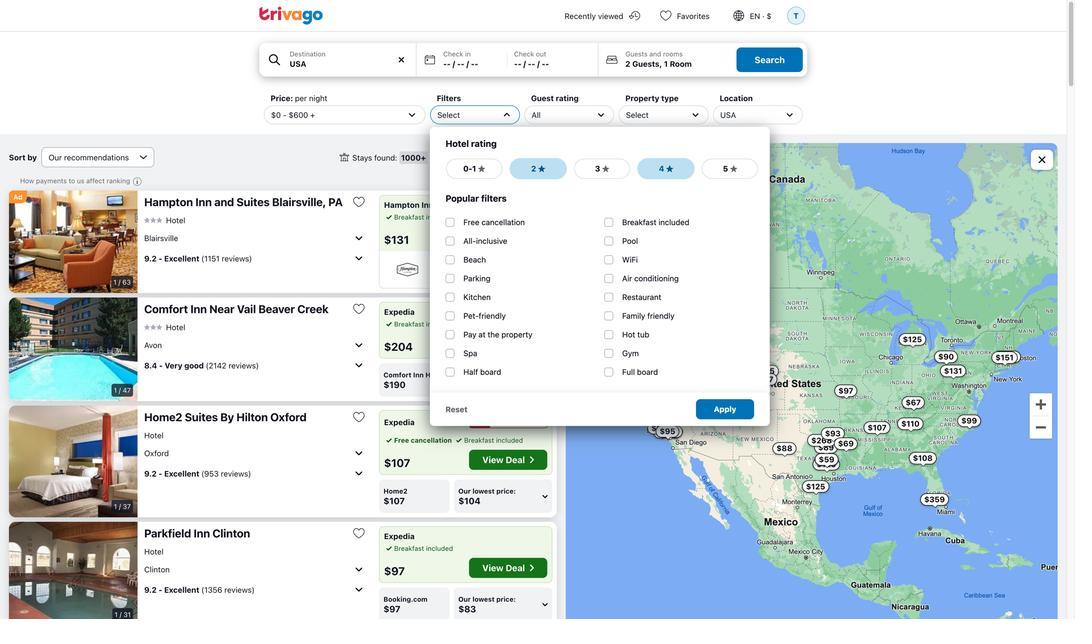 Task type: describe. For each thing, give the bounding box(es) containing it.
$204
[[384, 340, 413, 353]]

4 view deal from the top
[[482, 563, 525, 574]]

$268 button
[[807, 435, 836, 447]]

restaurant
[[622, 293, 661, 302]]

$89 button
[[814, 442, 838, 454]]

recently viewed
[[565, 11, 623, 21]]

hampton inside 'hampton inn and suites blairsville, pa' button
[[144, 195, 193, 209]]

expedia for $204
[[384, 307, 415, 317]]

expect better. expect hilton.
[[438, 273, 528, 281]]

filters
[[481, 193, 507, 204]]

stays found: 1000+
[[352, 153, 426, 162]]

2 view from the top
[[482, 338, 504, 349]]

guest
[[531, 94, 554, 103]]

$190 for our lowest price: $190
[[458, 380, 480, 390]]

booking
[[450, 153, 479, 162]]

board for full board
[[637, 368, 658, 377]]

guests
[[625, 50, 648, 58]]

full board
[[622, 368, 658, 377]]

1 hotel button from the top
[[144, 215, 185, 225]]

$110
[[901, 419, 920, 429]]

t button
[[785, 0, 807, 31]]

0 vertical spatial free
[[463, 218, 479, 227]]

check for check in -- / -- / --
[[443, 50, 463, 58]]

$215 button
[[752, 365, 779, 377]]

$97 inside button
[[838, 386, 853, 395]]

inclusive
[[476, 236, 507, 246]]

kitchen
[[463, 293, 491, 302]]

31
[[123, 611, 131, 619]]

hotel rating
[[446, 138, 497, 149]]

$90 button
[[934, 351, 958, 363]]

better.
[[461, 273, 482, 281]]

$149 button
[[993, 351, 1021, 363]]

$187 button
[[750, 373, 777, 386]]

Half board checkbox
[[446, 368, 454, 377]]

1 for home2 suites by hilton oxford
[[114, 503, 117, 511]]

Full board checkbox
[[604, 368, 613, 377]]

pet-friendly
[[463, 311, 506, 321]]

8.4 - very good (2142 reviews)
[[144, 361, 259, 370]]

free inside button
[[394, 437, 409, 444]]

8.4
[[144, 361, 157, 370]]

1 horizontal spatial $125 button
[[899, 334, 926, 346]]

rating for hotel rating
[[471, 138, 497, 149]]

Destination search field
[[290, 58, 409, 70]]

near
[[209, 302, 235, 316]]

reset button
[[446, 405, 468, 414]]

Hot tub checkbox
[[604, 330, 613, 339]]

1 horizontal spatial cancellation
[[482, 218, 525, 227]]

$93 $69
[[825, 429, 854, 448]]

1 inside "guests and rooms 2 guests, 1 room"
[[664, 59, 668, 68]]

guests,
[[632, 59, 662, 68]]

our for $107
[[458, 487, 471, 495]]

all
[[532, 110, 541, 119]]

Beach checkbox
[[446, 255, 454, 264]]

parkfield inn clinton
[[144, 527, 250, 540]]

clear image
[[396, 55, 406, 65]]

$59 button
[[815, 454, 838, 466]]

how
[[20, 177, 34, 185]]

per
[[295, 94, 307, 103]]

inn for hotels
[[413, 371, 424, 379]]

half
[[463, 368, 478, 377]]

Destination field
[[259, 43, 416, 77]]

$95
[[660, 427, 675, 436]]

$88 button
[[773, 443, 796, 455]]

$59
[[819, 455, 834, 464]]

rating for guest rating
[[556, 94, 579, 103]]

conditioning
[[634, 274, 679, 283]]

All-inclusive checkbox
[[446, 237, 454, 246]]

1 vertical spatial pay
[[463, 330, 476, 339]]

tub
[[637, 330, 649, 339]]

clinton inside button
[[144, 565, 170, 574]]

1 horizontal spatial hampton
[[384, 200, 420, 210]]

and inside 'hampton inn and suites blairsville, pa' button
[[214, 195, 234, 209]]

$107 inside "home2 $107"
[[383, 496, 405, 506]]

Pool checkbox
[[604, 237, 613, 246]]

destination
[[290, 50, 325, 58]]

$93
[[825, 429, 841, 438]]

view deal button for $131
[[469, 227, 547, 247]]

parkfield
[[144, 527, 191, 540]]

comfort inn near vail beaver creek, (avon, usa) image
[[9, 298, 138, 401]]

1 horizontal spatial suites
[[237, 195, 270, 209]]

comfort for comfort inn hotels $190
[[383, 371, 411, 379]]

2 inside "button"
[[531, 164, 536, 173]]

comfort inn near vail beaver creek button
[[144, 302, 343, 316]]

hilton.
[[508, 273, 528, 281]]

+
[[310, 110, 315, 119]]

hotel button for parkfield
[[144, 547, 163, 557]]

0 horizontal spatial suites
[[185, 411, 218, 424]]

inn for and
[[195, 195, 212, 209]]

(953
[[201, 469, 219, 478]]

Kitchen checkbox
[[446, 293, 454, 302]]

and inside "guests and rooms 2 guests, 1 room"
[[649, 50, 661, 58]]

sort by
[[9, 153, 37, 162]]

en · $ button
[[723, 0, 785, 31]]

property type
[[625, 94, 679, 103]]

board for half board
[[480, 368, 501, 377]]

9.2 - excellent (1356 reviews)
[[144, 585, 255, 595]]

breakfast included button up booking.com
[[384, 544, 453, 554]]

63
[[122, 278, 131, 286]]

breakfast included up pay at the property option at the bottom left of the page
[[394, 320, 453, 328]]

0-
[[463, 164, 472, 173]]

Family friendly checkbox
[[604, 312, 613, 320]]

recently viewed button
[[551, 0, 650, 31]]

select for property type
[[626, 110, 649, 119]]

oxford inside button
[[270, 411, 307, 424]]

pay inside button
[[465, 213, 477, 221]]

home2 $107
[[383, 487, 408, 506]]

$125 for the rightmost the $125 button
[[903, 335, 922, 344]]

friendly for family friendly
[[647, 311, 674, 321]]

our for $97
[[458, 596, 471, 603]]

$131 inside button
[[944, 366, 962, 376]]

·
[[762, 11, 765, 21]]

1 expect from the left
[[438, 273, 459, 281]]

check for check out -- / -- / --
[[514, 50, 534, 58]]

how payments to us affect ranking button
[[20, 177, 145, 188]]

home2 for home2 suites by hilton oxford
[[144, 411, 182, 424]]

$110 button
[[897, 418, 923, 430]]

favorites link
[[650, 0, 723, 31]]

recently
[[565, 11, 596, 21]]

breakfast included button up $204
[[384, 319, 453, 329]]

2 view deal from the top
[[482, 338, 525, 349]]

creek
[[297, 302, 329, 316]]

2 expect from the left
[[484, 273, 506, 281]]

1 view from the top
[[482, 231, 504, 242]]

home2 suites by hilton oxford
[[144, 411, 307, 424]]

2 expedia from the top
[[384, 418, 415, 427]]

breakfast included up pool
[[622, 218, 689, 227]]

excellent for parkfield
[[164, 585, 199, 595]]

$0 - $600 +
[[271, 110, 315, 119]]

pay at the property button
[[455, 212, 526, 222]]

breakfast left "free cancellation" option
[[394, 213, 424, 221]]

by
[[220, 411, 234, 424]]

5 button
[[701, 158, 759, 179]]

inn for near
[[190, 302, 207, 316]]

apply button
[[696, 399, 754, 420]]

inn for clinton
[[194, 527, 210, 540]]

trivago logo image
[[259, 7, 323, 25]]

blairsville button
[[144, 229, 366, 247]]

parkfield inn clinton, (clinton, usa) image
[[9, 522, 138, 619]]

home2 suites by hilton oxford, (oxford, usa) image
[[9, 406, 138, 518]]

9.2 - excellent (1151 reviews)
[[144, 254, 252, 263]]

1 vertical spatial the
[[488, 330, 499, 339]]

$108 button
[[909, 452, 937, 465]]

breakfast down 12%
[[464, 437, 494, 444]]

type
[[661, 94, 679, 103]]

friendly for pet-friendly
[[479, 311, 506, 321]]

price: for $97
[[496, 596, 516, 603]]

1000+
[[401, 153, 426, 162]]

1 vertical spatial property
[[501, 330, 532, 339]]

$131 button
[[940, 365, 966, 377]]

$90
[[938, 352, 954, 362]]

price: for $107
[[496, 487, 516, 495]]

avon button
[[144, 336, 366, 354]]

$159 button
[[625, 316, 653, 328]]

$67 button
[[902, 397, 925, 409]]

reviews) for clinton
[[224, 585, 255, 595]]

4
[[659, 164, 664, 173]]

view deal button for $107
[[469, 450, 547, 470]]

parkfield inn clinton button
[[144, 527, 343, 541]]

family friendly
[[622, 311, 674, 321]]



Task type: vqa. For each thing, say whether or not it's contained in the screenshot.
Map Data ©2024 Google
no



Task type: locate. For each thing, give the bounding box(es) containing it.
comfort up avon
[[144, 302, 188, 316]]

less
[[492, 419, 508, 427]]

0 vertical spatial price:
[[496, 371, 516, 379]]

the inside button
[[487, 213, 497, 221]]

lowest inside our lowest price: $83
[[472, 596, 495, 603]]

hampton inn and suites blairsville, pa, (blairsville, usa) image
[[9, 191, 138, 293]]

0 horizontal spatial cancellation
[[411, 437, 452, 444]]

breakfast up booking.com
[[394, 545, 424, 553]]

our inside our lowest price: $83
[[458, 596, 471, 603]]

pet-
[[463, 311, 479, 321]]

2 vertical spatial excellent
[[164, 585, 199, 595]]

excellent left (1356
[[164, 585, 199, 595]]

1 vertical spatial $131
[[944, 366, 962, 376]]

breakfast included button down 12%
[[454, 435, 523, 446]]

1 horizontal spatial check
[[514, 50, 534, 58]]

$93 button
[[821, 428, 844, 440]]

Pet-friendly checkbox
[[446, 312, 454, 320]]

property down pet-friendly
[[501, 330, 532, 339]]

our for $204
[[458, 371, 471, 379]]

view deal up our lowest price: $83
[[482, 563, 525, 574]]

0 vertical spatial expedia
[[384, 307, 415, 317]]

breakfast up $204
[[394, 320, 424, 328]]

hotel button for comfort
[[144, 322, 185, 332]]

excellent for home2
[[164, 469, 199, 478]]

$97 up booking.com
[[384, 565, 405, 578]]

3 view deal from the top
[[482, 455, 525, 465]]

excellent left (1151 on the top left
[[164, 254, 199, 263]]

2 horizontal spatial hampton
[[438, 258, 467, 266]]

1 horizontal spatial $125
[[903, 335, 922, 344]]

suites up blairsville button
[[237, 195, 270, 209]]

view deal down pay at the property button
[[482, 231, 525, 242]]

lowest inside our lowest price: $104
[[472, 487, 495, 495]]

hampton up the parking checkbox
[[438, 258, 467, 266]]

view deal button down 12% less than usual
[[469, 450, 547, 470]]

home2
[[144, 411, 182, 424], [383, 487, 408, 495]]

comfort inside 'comfort inn near vail beaver creek' 'button'
[[144, 302, 188, 316]]

2 vertical spatial $107
[[383, 496, 405, 506]]

$239
[[657, 428, 678, 437]]

pay at the property inside pay at the property button
[[465, 213, 526, 221]]

hampton inn up the parking checkbox
[[438, 258, 478, 266]]

$107 button
[[864, 422, 890, 434]]

expedia down "home2 $107"
[[384, 532, 415, 541]]

cancellation inside free cancellation button
[[411, 437, 452, 444]]

lowest for $107
[[472, 487, 495, 495]]

1 horizontal spatial clinton
[[212, 527, 250, 540]]

4 hotel button from the top
[[144, 547, 163, 557]]

free cancellation button
[[384, 435, 452, 446]]

$67
[[906, 398, 921, 407]]

2 price: from the top
[[496, 487, 516, 495]]

reviews) right (1151 on the top left
[[222, 254, 252, 263]]

beach
[[463, 255, 486, 264]]

1 left 31
[[115, 611, 118, 619]]

2 down searched:
[[531, 164, 536, 173]]

us
[[77, 177, 84, 185]]

Pay at the property checkbox
[[446, 330, 454, 339]]

price: inside our lowest price: $104
[[496, 487, 516, 495]]

1 board from the left
[[480, 368, 501, 377]]

2 our from the top
[[458, 487, 471, 495]]

board right full
[[637, 368, 658, 377]]

t
[[794, 11, 799, 20]]

3 expedia from the top
[[384, 532, 415, 541]]

2 check from the left
[[514, 50, 534, 58]]

our inside our lowest price: $104
[[458, 487, 471, 495]]

2 $190 from the left
[[458, 380, 480, 390]]

the down pet-friendly
[[488, 330, 499, 339]]

0 horizontal spatial home2
[[144, 411, 182, 424]]

0 vertical spatial our
[[458, 371, 471, 379]]

air
[[622, 274, 632, 283]]

free
[[463, 218, 479, 227], [394, 437, 409, 444]]

1 down booking
[[472, 164, 476, 173]]

lowest inside our lowest price: $190
[[472, 371, 495, 379]]

0 vertical spatial comfort
[[144, 302, 188, 316]]

0 horizontal spatial free
[[394, 437, 409, 444]]

0 horizontal spatial $131
[[384, 233, 409, 246]]

12%
[[472, 419, 487, 427]]

0 horizontal spatial friendly
[[479, 311, 506, 321]]

3 our from the top
[[458, 596, 471, 603]]

0 vertical spatial suites
[[237, 195, 270, 209]]

0 horizontal spatial hampton inn
[[384, 200, 434, 210]]

/
[[453, 59, 455, 68], [466, 59, 469, 68], [523, 59, 526, 68], [537, 59, 540, 68], [118, 278, 120, 286], [119, 387, 121, 394], [119, 503, 121, 511], [120, 611, 122, 619]]

hampton down 1000+
[[384, 200, 420, 210]]

0 vertical spatial rating
[[556, 94, 579, 103]]

home2 inside button
[[144, 411, 182, 424]]

2 select from the left
[[626, 110, 649, 119]]

oxford
[[270, 411, 307, 424], [144, 449, 169, 458]]

1 horizontal spatial 2
[[625, 59, 630, 68]]

2 vertical spatial $97
[[383, 604, 400, 615]]

1 vertical spatial clinton
[[144, 565, 170, 574]]

3 lowest from the top
[[472, 596, 495, 603]]

excellent left (953
[[164, 469, 199, 478]]

$190 down half
[[458, 380, 480, 390]]

9.2 for parkfield inn clinton
[[144, 585, 157, 595]]

2 deal from the top
[[506, 338, 525, 349]]

2 view deal button from the top
[[469, 334, 547, 354]]

pay at the property
[[465, 213, 526, 221], [463, 330, 532, 339]]

pay down popular filters
[[465, 213, 477, 221]]

1 vertical spatial 2
[[531, 164, 536, 173]]

half board
[[463, 368, 501, 377]]

view deal button down pay at the property button
[[469, 227, 547, 247]]

excellent for hampton
[[164, 254, 199, 263]]

clinton up clinton button
[[212, 527, 250, 540]]

4 deal from the top
[[506, 563, 525, 574]]

breakfast included button up the all-inclusive checkbox
[[384, 212, 453, 222]]

suites left "by"
[[185, 411, 218, 424]]

1 vertical spatial comfort
[[383, 371, 411, 379]]

usual
[[526, 419, 545, 427]]

view deal button for $97
[[469, 558, 547, 578]]

0 horizontal spatial board
[[480, 368, 501, 377]]

1 deal from the top
[[506, 231, 525, 242]]

pa
[[328, 195, 343, 209]]

ad button
[[9, 191, 27, 203]]

0 horizontal spatial $190
[[383, 380, 406, 390]]

0 vertical spatial oxford
[[270, 411, 307, 424]]

1 vertical spatial pay at the property
[[463, 330, 532, 339]]

0 horizontal spatial $125 button
[[802, 481, 829, 493]]

0 vertical spatial at
[[479, 213, 485, 221]]

hampton inn image
[[384, 262, 431, 278]]

1 at from the top
[[479, 213, 485, 221]]

free cancellation inside button
[[394, 437, 452, 444]]

$131 up hampton inn image
[[384, 233, 409, 246]]

$131 down $90 "button"
[[944, 366, 962, 376]]

12% less than usual
[[472, 419, 545, 427]]

(1151
[[201, 254, 220, 263]]

inn inside parkfield inn clinton button
[[194, 527, 210, 540]]

1 price: from the top
[[496, 371, 516, 379]]

blairsville
[[144, 234, 178, 243]]

2 9.2 from the top
[[144, 469, 157, 478]]

0 vertical spatial excellent
[[164, 254, 199, 263]]

select down the filters
[[437, 110, 460, 119]]

$69 button
[[834, 438, 858, 450]]

hotel button for home2
[[144, 431, 163, 440]]

$190
[[383, 380, 406, 390], [458, 380, 480, 390]]

pay up spa
[[463, 330, 476, 339]]

home2 down free cancellation button
[[383, 487, 408, 495]]

0 vertical spatial lowest
[[472, 371, 495, 379]]

1 vertical spatial at
[[479, 330, 486, 339]]

map region
[[566, 143, 1058, 619]]

$112
[[661, 427, 679, 436]]

view deal button for $204
[[469, 334, 547, 354]]

and up guests,
[[649, 50, 661, 58]]

$97 up $93
[[838, 386, 853, 395]]

$125 for bottom the $125 button
[[806, 482, 825, 491]]

1 vertical spatial hampton inn
[[438, 258, 478, 266]]

1 horizontal spatial and
[[649, 50, 661, 58]]

comfort inside comfort inn hotels $190
[[383, 371, 411, 379]]

0 horizontal spatial free cancellation
[[394, 437, 452, 444]]

expedia up $204
[[384, 307, 415, 317]]

affect
[[86, 177, 105, 185]]

price: inside our lowest price: $190
[[496, 371, 516, 379]]

1 left 63
[[113, 278, 117, 286]]

and up blairsville button
[[214, 195, 234, 209]]

gym
[[622, 349, 639, 358]]

$42
[[646, 375, 662, 384]]

at down pet-friendly
[[479, 330, 486, 339]]

0 vertical spatial pay
[[465, 213, 477, 221]]

1 select from the left
[[437, 110, 460, 119]]

check left in
[[443, 50, 463, 58]]

inn inside 'hampton inn and suites blairsville, pa' button
[[195, 195, 212, 209]]

1 vertical spatial price:
[[496, 487, 516, 495]]

booking.com
[[383, 596, 428, 603]]

very
[[165, 361, 182, 370]]

2 board from the left
[[637, 368, 658, 377]]

$104 inside our lowest price: $104
[[458, 496, 481, 506]]

Air conditioning checkbox
[[604, 274, 613, 283]]

deal up our lowest price: $83
[[506, 563, 525, 574]]

Parking checkbox
[[446, 274, 454, 283]]

$190 down $204
[[383, 380, 406, 390]]

hot
[[622, 330, 635, 339]]

guest rating
[[531, 94, 579, 103]]

$149
[[997, 352, 1017, 362]]

1 horizontal spatial friendly
[[647, 311, 674, 321]]

0 vertical spatial home2
[[144, 411, 182, 424]]

1 horizontal spatial select
[[626, 110, 649, 119]]

0 vertical spatial $125
[[903, 335, 922, 344]]

0 horizontal spatial hampton
[[144, 195, 193, 209]]

view deal button up our lowest price: $83
[[469, 558, 547, 578]]

reset
[[446, 405, 468, 414]]

cancellation
[[482, 218, 525, 227], [411, 437, 452, 444]]

by
[[27, 153, 37, 162]]

hotels
[[425, 371, 447, 379]]

0 vertical spatial free cancellation
[[463, 218, 525, 227]]

breakfast included up booking.com
[[394, 545, 453, 553]]

1 for parkfield inn clinton
[[115, 611, 118, 619]]

to
[[69, 177, 75, 185]]

hot tub
[[622, 330, 649, 339]]

home2 down very at left
[[144, 411, 182, 424]]

2 at from the top
[[479, 330, 486, 339]]

3 view from the top
[[482, 455, 504, 465]]

$190 inside comfort inn hotels $190
[[383, 380, 406, 390]]

0 vertical spatial $97
[[838, 386, 853, 395]]

2 hotel button from the top
[[144, 322, 185, 332]]

1 vertical spatial expedia
[[384, 418, 415, 427]]

$97 inside booking.com $97
[[383, 604, 400, 615]]

3 hotel button from the top
[[144, 431, 163, 440]]

stays
[[352, 153, 372, 162]]

0 horizontal spatial clinton
[[144, 565, 170, 574]]

pay at the property down filters
[[465, 213, 526, 221]]

Breakfast included checkbox
[[604, 218, 613, 227]]

1 horizontal spatial expect
[[484, 273, 506, 281]]

0 horizontal spatial $125
[[806, 482, 825, 491]]

view deal down less
[[482, 455, 525, 465]]

$190 inside our lowest price: $190
[[458, 380, 480, 390]]

price: for $204
[[496, 371, 516, 379]]

3 excellent from the top
[[164, 585, 199, 595]]

1 / 63
[[113, 278, 131, 286]]

expect down beach option
[[438, 273, 459, 281]]

pool
[[622, 236, 638, 246]]

air conditioning
[[622, 274, 679, 283]]

board right half
[[480, 368, 501, 377]]

hampton up blairsville
[[144, 195, 193, 209]]

breakfast up pool
[[622, 218, 656, 227]]

view up our lowest price: $104
[[482, 455, 504, 465]]

3 price: from the top
[[496, 596, 516, 603]]

2 inside "guests and rooms 2 guests, 1 room"
[[625, 59, 630, 68]]

guests and rooms 2 guests, 1 room
[[625, 50, 692, 68]]

comfort for comfort inn near vail beaver creek
[[144, 302, 188, 316]]

breakfast included down less
[[464, 437, 523, 444]]

rooms
[[663, 50, 683, 58]]

9.2 for home2 suites by hilton oxford
[[144, 469, 157, 478]]

$42 button
[[642, 374, 666, 386]]

2 lowest from the top
[[472, 487, 495, 495]]

3 deal from the top
[[506, 455, 525, 465]]

expect left hilton.
[[484, 273, 506, 281]]

friendly down kitchen
[[479, 311, 506, 321]]

0 horizontal spatial rating
[[471, 138, 497, 149]]

1
[[664, 59, 668, 68], [472, 164, 476, 173], [113, 278, 117, 286], [114, 387, 117, 394], [114, 503, 117, 511], [115, 611, 118, 619]]

hotel button
[[144, 215, 185, 225], [144, 322, 185, 332], [144, 431, 163, 440], [144, 547, 163, 557]]

inn inside 'comfort inn near vail beaver creek' 'button'
[[190, 302, 207, 316]]

1 expedia from the top
[[384, 307, 415, 317]]

1 vertical spatial cancellation
[[411, 437, 452, 444]]

1 horizontal spatial free cancellation
[[463, 218, 525, 227]]

$119
[[623, 287, 641, 296]]

our lowest price: $190
[[458, 371, 516, 390]]

1 vertical spatial oxford
[[144, 449, 169, 458]]

1 friendly from the left
[[479, 311, 506, 321]]

$97 down booking.com
[[383, 604, 400, 615]]

view right spa
[[482, 338, 504, 349]]

0 horizontal spatial expect
[[438, 273, 459, 281]]

1 vertical spatial our
[[458, 487, 471, 495]]

$151 button
[[992, 352, 1017, 364]]

hampton inn down 1000+
[[384, 200, 434, 210]]

property inside pay at the property button
[[499, 213, 526, 221]]

check inside check in -- / -- / --
[[443, 50, 463, 58]]

clinton down parkfield
[[144, 565, 170, 574]]

comfort down $204
[[383, 371, 411, 379]]

0 vertical spatial $131
[[384, 233, 409, 246]]

how payments to us affect ranking
[[20, 177, 130, 185]]

reviews) down clinton button
[[224, 585, 255, 595]]

at down popular filters
[[479, 213, 485, 221]]

47
[[123, 387, 131, 394]]

inn inside comfort inn hotels $190
[[413, 371, 424, 379]]

1 vertical spatial $125
[[806, 482, 825, 491]]

3 button
[[573, 158, 631, 179]]

and
[[649, 50, 661, 58], [214, 195, 234, 209]]

2 vertical spatial our
[[458, 596, 471, 603]]

1 vertical spatial 9.2
[[144, 469, 157, 478]]

1 vertical spatial suites
[[185, 411, 218, 424]]

0 horizontal spatial check
[[443, 50, 463, 58]]

1 horizontal spatial $131
[[944, 366, 962, 376]]

search
[[755, 55, 785, 65]]

favorites
[[677, 11, 710, 21]]

3 9.2 from the top
[[144, 585, 157, 595]]

1 9.2 from the top
[[144, 254, 157, 263]]

oxford inside button
[[144, 449, 169, 458]]

check left out
[[514, 50, 534, 58]]

0 vertical spatial the
[[487, 213, 497, 221]]

1 horizontal spatial rating
[[556, 94, 579, 103]]

select for filters
[[437, 110, 460, 119]]

0 horizontal spatial select
[[437, 110, 460, 119]]

pay at the property down pet-friendly
[[463, 330, 532, 339]]

3 view deal button from the top
[[469, 450, 547, 470]]

reviews) right (953
[[221, 469, 251, 478]]

deal down pet-friendly
[[506, 338, 525, 349]]

reviews) for and
[[222, 254, 252, 263]]

rating right guest
[[556, 94, 579, 103]]

1 vertical spatial $125 button
[[802, 481, 829, 493]]

0 vertical spatial hampton inn
[[384, 200, 434, 210]]

Restaurant checkbox
[[604, 293, 613, 302]]

the
[[487, 213, 497, 221], [488, 330, 499, 339]]

1 for hampton inn and suites blairsville, pa
[[113, 278, 117, 286]]

viewed
[[598, 11, 623, 21]]

1 inside button
[[472, 164, 476, 173]]

expedia for $97
[[384, 532, 415, 541]]

1 view deal from the top
[[482, 231, 525, 242]]

1 vertical spatial home2
[[383, 487, 408, 495]]

1 vertical spatial and
[[214, 195, 234, 209]]

breakfast included up the all-inclusive checkbox
[[394, 213, 453, 221]]

avon
[[144, 341, 162, 350]]

view up our lowest price: $83
[[482, 563, 504, 574]]

expect
[[438, 273, 459, 281], [484, 273, 506, 281]]

1 down rooms
[[664, 59, 668, 68]]

view deal button down pet-friendly
[[469, 334, 547, 354]]

friendly
[[479, 311, 506, 321], [647, 311, 674, 321]]

1 left 37
[[114, 503, 117, 511]]

0 horizontal spatial $104
[[458, 496, 481, 506]]

$239 button
[[653, 426, 682, 439]]

the down filters
[[487, 213, 497, 221]]

1 horizontal spatial $104
[[651, 424, 671, 433]]

rating up sites
[[471, 138, 497, 149]]

reviews)
[[222, 254, 252, 263], [229, 361, 259, 370], [221, 469, 251, 478], [224, 585, 255, 595]]

cancellation up 'inclusive'
[[482, 218, 525, 227]]

1 left 47
[[114, 387, 117, 394]]

0 horizontal spatial and
[[214, 195, 234, 209]]

0 horizontal spatial 2
[[531, 164, 536, 173]]

1 horizontal spatial comfort
[[383, 371, 411, 379]]

oxford right hilton
[[270, 411, 307, 424]]

$107 inside button
[[868, 423, 886, 432]]

$108
[[913, 454, 933, 463]]

4 view from the top
[[482, 563, 504, 574]]

WiFi checkbox
[[604, 255, 613, 264]]

Free cancellation checkbox
[[446, 218, 454, 227]]

0 horizontal spatial oxford
[[144, 449, 169, 458]]

1 horizontal spatial $190
[[458, 380, 480, 390]]

2 vertical spatial lowest
[[472, 596, 495, 603]]

1 $190 from the left
[[383, 380, 406, 390]]

1 lowest from the top
[[472, 371, 495, 379]]

0 vertical spatial clinton
[[212, 527, 250, 540]]

expedia up free cancellation button
[[384, 418, 415, 427]]

friendly up tub
[[647, 311, 674, 321]]

0 vertical spatial and
[[649, 50, 661, 58]]

Spa checkbox
[[446, 349, 454, 358]]

our inside our lowest price: $190
[[458, 371, 471, 379]]

1 vertical spatial $107
[[384, 456, 410, 470]]

Gym checkbox
[[604, 349, 613, 358]]

0 horizontal spatial comfort
[[144, 302, 188, 316]]

clinton inside button
[[212, 527, 250, 540]]

2 down guests
[[625, 59, 630, 68]]

1 for comfort inn near vail beaver creek
[[114, 387, 117, 394]]

1 our from the top
[[458, 371, 471, 379]]

4 view deal button from the top
[[469, 558, 547, 578]]

clinton
[[212, 527, 250, 540], [144, 565, 170, 574]]

select down property
[[626, 110, 649, 119]]

1 excellent from the top
[[164, 254, 199, 263]]

0 vertical spatial $125 button
[[899, 334, 926, 346]]

1 horizontal spatial board
[[637, 368, 658, 377]]

2 excellent from the top
[[164, 469, 199, 478]]

free cancellation up 'inclusive'
[[463, 218, 525, 227]]

view down pay at the property button
[[482, 231, 504, 242]]

$89
[[818, 443, 834, 452]]

1 horizontal spatial oxford
[[270, 411, 307, 424]]

1 vertical spatial $97
[[384, 565, 405, 578]]

price:
[[496, 371, 516, 379], [496, 487, 516, 495], [496, 596, 516, 603]]

ad
[[13, 193, 23, 201]]

1 vertical spatial $104
[[458, 496, 481, 506]]

1 check from the left
[[443, 50, 463, 58]]

0 vertical spatial 9.2
[[144, 254, 157, 263]]

check inside check out -- / -- / --
[[514, 50, 534, 58]]

price:
[[271, 94, 293, 103]]

0 vertical spatial property
[[499, 213, 526, 221]]

lowest for $97
[[472, 596, 495, 603]]

1 view deal button from the top
[[469, 227, 547, 247]]

1 horizontal spatial free
[[463, 218, 479, 227]]

price: inside our lowest price: $83
[[496, 596, 516, 603]]

property
[[625, 94, 659, 103]]

at inside button
[[479, 213, 485, 221]]

9.2 for hampton inn and suites blairsville, pa
[[144, 254, 157, 263]]

all-
[[463, 236, 476, 246]]

inn
[[195, 195, 212, 209], [421, 200, 434, 210], [468, 258, 478, 266], [190, 302, 207, 316], [413, 371, 424, 379], [194, 527, 210, 540]]

1 vertical spatial free cancellation
[[394, 437, 452, 444]]

hilton
[[236, 411, 268, 424]]

reviews) down avon button
[[229, 361, 259, 370]]

oxford up 9.2 - excellent (953 reviews)
[[144, 449, 169, 458]]

2 friendly from the left
[[647, 311, 674, 321]]

home2 for home2 $107
[[383, 487, 408, 495]]

$190 for comfort inn hotels $190
[[383, 380, 406, 390]]

lowest for $204
[[472, 371, 495, 379]]

deal down than
[[506, 455, 525, 465]]

0-1
[[463, 164, 476, 173]]

0 vertical spatial cancellation
[[482, 218, 525, 227]]

reviews) for by
[[221, 469, 251, 478]]

view deal down pet-friendly
[[482, 338, 525, 349]]

1 horizontal spatial hampton inn
[[438, 258, 478, 266]]

property down filters
[[499, 213, 526, 221]]

1 / 37
[[114, 503, 131, 511]]

deal down pay at the property button
[[506, 231, 525, 242]]

0 vertical spatial 2
[[625, 59, 630, 68]]

$104 inside '$104 $268'
[[651, 424, 671, 433]]

1 vertical spatial excellent
[[164, 469, 199, 478]]

wifi
[[622, 255, 638, 264]]

1 vertical spatial rating
[[471, 138, 497, 149]]

cancellation down "reset"
[[411, 437, 452, 444]]

free cancellation down reset "button"
[[394, 437, 452, 444]]

at
[[479, 213, 485, 221], [479, 330, 486, 339]]



